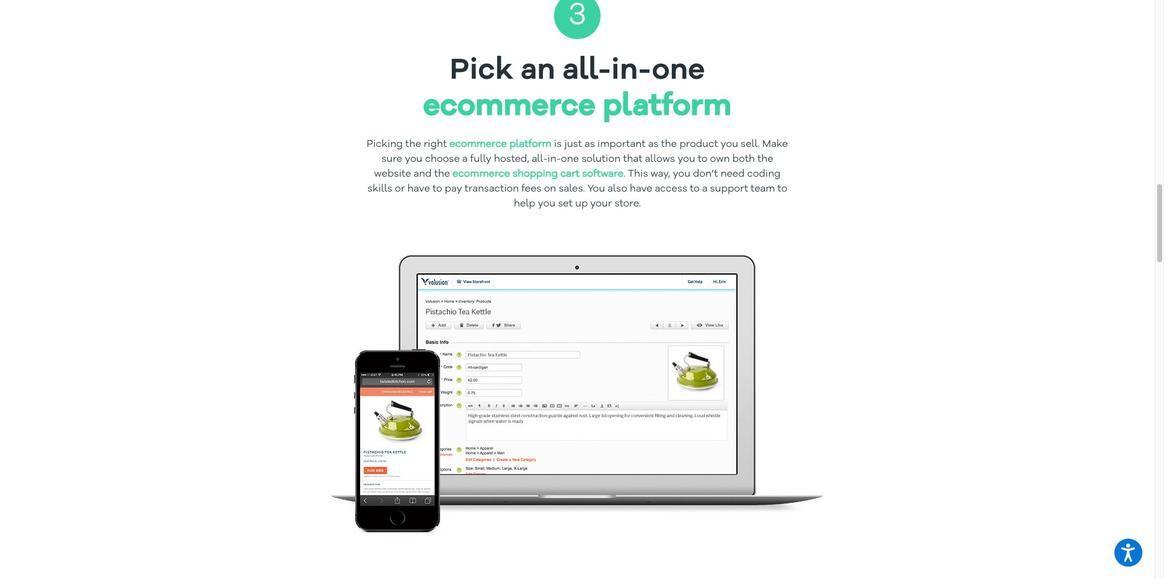 Task type: describe. For each thing, give the bounding box(es) containing it.
to inside is just as important as the product you sell. make sure you choose a fully hosted, all-in-one solution that allows you to own both the website and the
[[698, 155, 708, 165]]

is
[[554, 140, 562, 150]]

fully
[[470, 155, 492, 165]]

help
[[514, 199, 535, 209]]

picking
[[367, 140, 403, 150]]

2 vertical spatial ecommerce
[[453, 170, 510, 179]]

picking the right ecommerce platform
[[367, 140, 552, 150]]

a inside is just as important as the product you sell. make sure you choose a fully hosted, all-in-one solution that allows you to own both the website and the
[[462, 155, 468, 165]]

ecommerce shopping cart software
[[453, 170, 624, 179]]

an
[[521, 56, 555, 86]]

important
[[598, 140, 646, 150]]

ecommerce shopping cart software link
[[453, 170, 624, 179]]

ecommerce platform link for picking the right
[[450, 140, 552, 150]]

transaction
[[465, 184, 519, 194]]

solution
[[582, 155, 621, 165]]

a inside . this way, you don't need coding skills or have to pay transaction fees on sales. you also have access to a support team to help you set up your store.
[[702, 184, 708, 194]]

2 as from the left
[[648, 140, 659, 150]]

you up own
[[721, 140, 738, 150]]

1 as from the left
[[585, 140, 595, 150]]

team
[[751, 184, 775, 194]]

1 vertical spatial ecommerce
[[450, 140, 507, 150]]

you
[[588, 184, 605, 194]]

the down choose
[[434, 170, 450, 179]]

the up coding
[[758, 155, 774, 165]]

to right team
[[778, 184, 788, 194]]

pick an all-in-one ecommerce platform
[[423, 56, 732, 122]]

you down product
[[678, 155, 695, 165]]

just
[[564, 140, 582, 150]]

all- inside is just as important as the product you sell. make sure you choose a fully hosted, all-in-one solution that allows you to own both the website and the
[[532, 155, 548, 165]]

way,
[[651, 170, 670, 179]]

this
[[628, 170, 648, 179]]

store.
[[615, 199, 641, 209]]

is just as important as the product you sell. make sure you choose a fully hosted, all-in-one solution that allows you to own both the website and the
[[374, 140, 788, 179]]

up
[[575, 199, 588, 209]]

3
[[568, 0, 587, 32]]

website
[[374, 170, 411, 179]]

. this way, you don't need coding skills or have to pay transaction fees on sales. you also have access to a support team to help you set up your store.
[[368, 170, 788, 209]]

the left right
[[405, 140, 421, 150]]

need
[[721, 170, 745, 179]]

coding
[[747, 170, 781, 179]]

1 have from the left
[[408, 184, 430, 194]]

to left pay on the top of page
[[433, 184, 442, 194]]

that
[[623, 155, 643, 165]]

on
[[544, 184, 556, 194]]

support
[[710, 184, 748, 194]]

open accessibe: accessibility options, statement and help image
[[1122, 544, 1136, 562]]



Task type: locate. For each thing, give the bounding box(es) containing it.
ecommerce platform link
[[423, 92, 732, 122], [450, 140, 552, 150]]

0 horizontal spatial have
[[408, 184, 430, 194]]

have down this
[[630, 184, 652, 194]]

1 vertical spatial ecommerce platform link
[[450, 140, 552, 150]]

ecommerce platform link up just
[[423, 92, 732, 122]]

a
[[462, 155, 468, 165], [702, 184, 708, 194]]

0 horizontal spatial a
[[462, 155, 468, 165]]

0 vertical spatial all-
[[563, 56, 611, 86]]

a down don't
[[702, 184, 708, 194]]

have
[[408, 184, 430, 194], [630, 184, 652, 194]]

0 vertical spatial one
[[652, 56, 705, 86]]

1 horizontal spatial platform
[[603, 92, 732, 122]]

hosted,
[[494, 155, 529, 165]]

platform up hosted,
[[510, 140, 552, 150]]

your
[[590, 199, 612, 209]]

ecommerce platform link for pick an all-in-one
[[423, 92, 732, 122]]

ecommerce platform link up hosted,
[[450, 140, 552, 150]]

ecommerce down the pick
[[423, 92, 596, 122]]

0 horizontal spatial in-
[[548, 155, 561, 165]]

pay
[[445, 184, 462, 194]]

1 vertical spatial all-
[[532, 155, 548, 165]]

shopping
[[513, 170, 558, 179]]

set
[[558, 199, 573, 209]]

the
[[405, 140, 421, 150], [661, 140, 677, 150], [758, 155, 774, 165], [434, 170, 450, 179]]

in- inside is just as important as the product you sell. make sure you choose a fully hosted, all-in-one solution that allows you to own both the website and the
[[548, 155, 561, 165]]

1 vertical spatial in-
[[548, 155, 561, 165]]

0 horizontal spatial one
[[561, 155, 579, 165]]

ecommerce
[[423, 92, 596, 122], [450, 140, 507, 150], [453, 170, 510, 179]]

in-
[[611, 56, 652, 86], [548, 155, 561, 165]]

1 horizontal spatial one
[[652, 56, 705, 86]]

2 have from the left
[[630, 184, 652, 194]]

make
[[762, 140, 788, 150]]

1 vertical spatial one
[[561, 155, 579, 165]]

platform inside pick an all-in-one ecommerce platform
[[603, 92, 732, 122]]

don't
[[693, 170, 718, 179]]

.
[[624, 170, 626, 179]]

skills
[[368, 184, 392, 194]]

0 vertical spatial a
[[462, 155, 468, 165]]

software
[[582, 170, 624, 179]]

all-
[[563, 56, 611, 86], [532, 155, 548, 165]]

as
[[585, 140, 595, 150], [648, 140, 659, 150]]

and
[[414, 170, 432, 179]]

to
[[698, 155, 708, 165], [433, 184, 442, 194], [690, 184, 700, 194], [778, 184, 788, 194]]

all- right an
[[563, 56, 611, 86]]

0 vertical spatial platform
[[603, 92, 732, 122]]

0 horizontal spatial platform
[[510, 140, 552, 150]]

1 horizontal spatial a
[[702, 184, 708, 194]]

both
[[733, 155, 755, 165]]

ecommerce up fully
[[450, 140, 507, 150]]

right
[[424, 140, 447, 150]]

a left fully
[[462, 155, 468, 165]]

cart
[[561, 170, 580, 179]]

in- inside pick an all-in-one ecommerce platform
[[611, 56, 652, 86]]

sales.
[[559, 184, 585, 194]]

to down don't
[[690, 184, 700, 194]]

one
[[652, 56, 705, 86], [561, 155, 579, 165]]

as right just
[[585, 140, 595, 150]]

sure
[[382, 155, 402, 165]]

choose
[[425, 155, 460, 165]]

platform
[[603, 92, 732, 122], [510, 140, 552, 150]]

1 horizontal spatial all-
[[563, 56, 611, 86]]

1 horizontal spatial as
[[648, 140, 659, 150]]

the up allows
[[661, 140, 677, 150]]

ecommerce down fully
[[453, 170, 510, 179]]

0 vertical spatial ecommerce platform link
[[423, 92, 732, 122]]

fees
[[522, 184, 542, 194]]

one inside is just as important as the product you sell. make sure you choose a fully hosted, all-in-one solution that allows you to own both the website and the
[[561, 155, 579, 165]]

1 vertical spatial a
[[702, 184, 708, 194]]

pick
[[450, 56, 514, 86]]

or
[[395, 184, 405, 194]]

have down and
[[408, 184, 430, 194]]

you down on
[[538, 199, 556, 209]]

you
[[721, 140, 738, 150], [405, 155, 423, 165], [678, 155, 695, 165], [673, 170, 691, 179], [538, 199, 556, 209]]

one inside pick an all-in-one ecommerce platform
[[652, 56, 705, 86]]

all-in-one ecommerce solution image
[[328, 254, 827, 542]]

all- inside pick an all-in-one ecommerce platform
[[563, 56, 611, 86]]

allows
[[645, 155, 675, 165]]

1 horizontal spatial in-
[[611, 56, 652, 86]]

you up and
[[405, 155, 423, 165]]

you up the access
[[673, 170, 691, 179]]

product
[[680, 140, 718, 150]]

ecommerce inside pick an all-in-one ecommerce platform
[[423, 92, 596, 122]]

own
[[710, 155, 730, 165]]

0 vertical spatial ecommerce
[[423, 92, 596, 122]]

1 horizontal spatial have
[[630, 184, 652, 194]]

as up allows
[[648, 140, 659, 150]]

all- up ecommerce shopping cart software on the top
[[532, 155, 548, 165]]

0 vertical spatial in-
[[611, 56, 652, 86]]

0 horizontal spatial as
[[585, 140, 595, 150]]

to up don't
[[698, 155, 708, 165]]

platform up product
[[603, 92, 732, 122]]

1 vertical spatial platform
[[510, 140, 552, 150]]

also
[[608, 184, 627, 194]]

0 horizontal spatial all-
[[532, 155, 548, 165]]

access
[[655, 184, 688, 194]]

sell.
[[741, 140, 760, 150]]



Task type: vqa. For each thing, say whether or not it's contained in the screenshot.
Pick an all-in-one ecommerce platform link
yes



